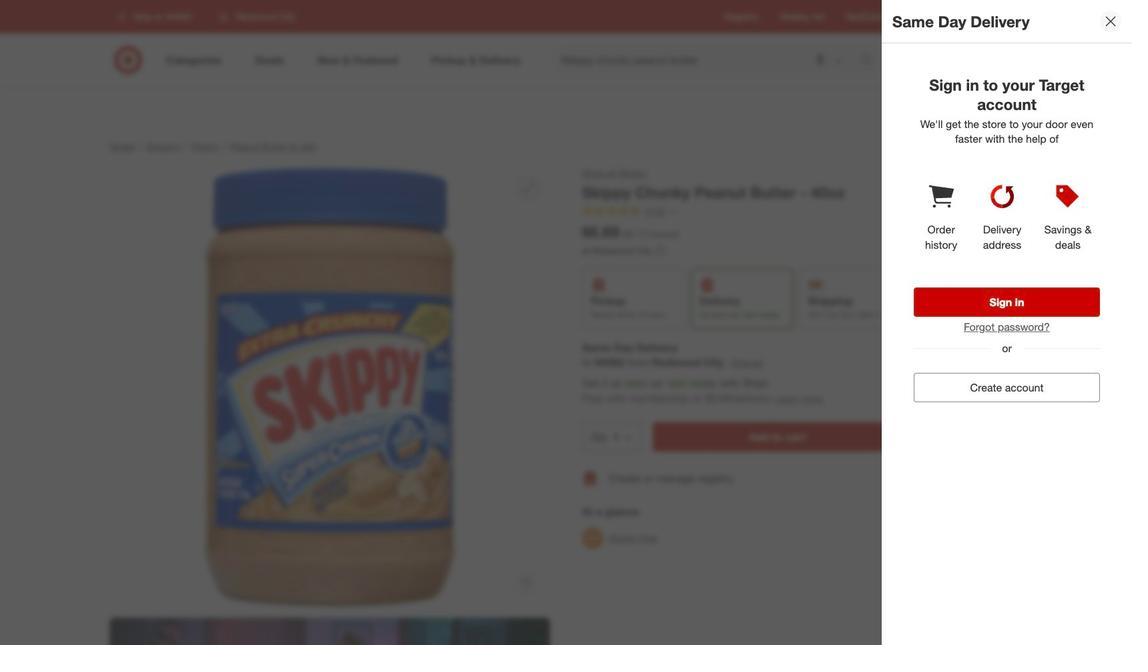 Task type: locate. For each thing, give the bounding box(es) containing it.
dialog
[[882, 0, 1132, 646]]

skippy chunky peanut butter - 40oz, 1 of 16 image
[[109, 167, 550, 608]]



Task type: describe. For each thing, give the bounding box(es) containing it.
What can we help you find? suggestions appear below search field
[[553, 45, 865, 75]]

image gallery element
[[109, 167, 550, 646]]



Task type: vqa. For each thing, say whether or not it's contained in the screenshot.
dialog
yes



